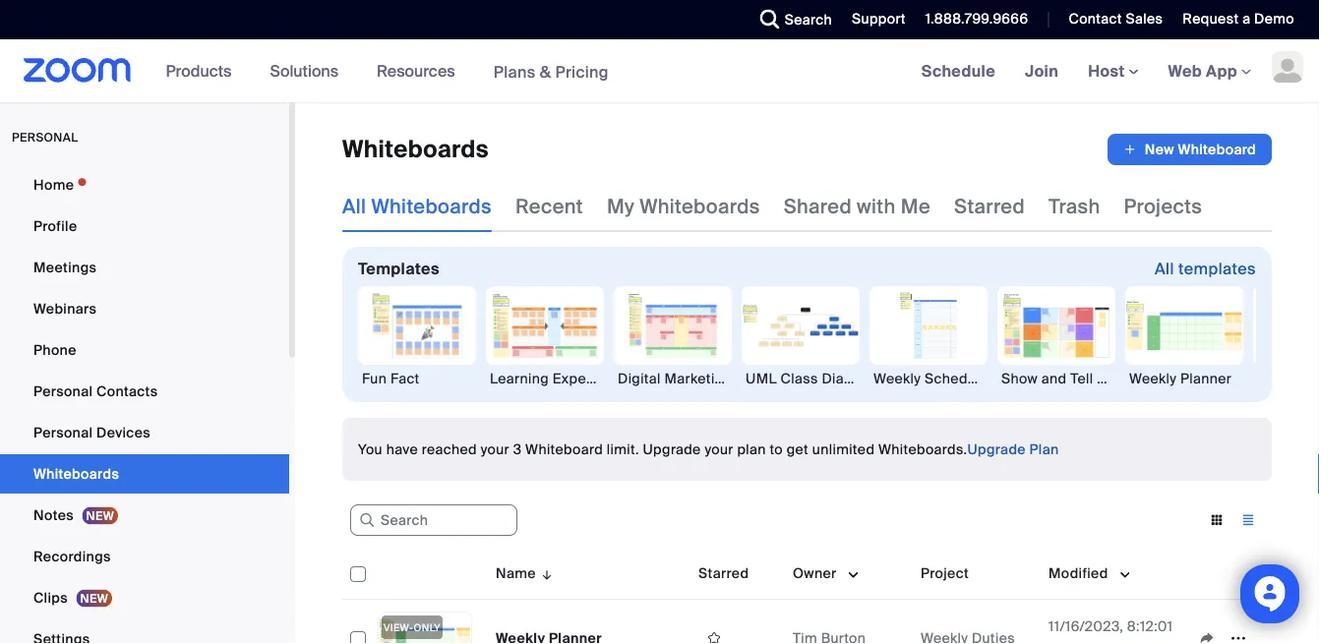 Task type: locate. For each thing, give the bounding box(es) containing it.
2 canvas from the left
[[735, 369, 785, 388]]

0 vertical spatial all
[[342, 194, 366, 219]]

personal menu menu
[[0, 165, 289, 643]]

recordings
[[33, 547, 111, 566]]

starred up click to star the whiteboard weekly planner image
[[698, 564, 749, 582]]

whiteboards right my
[[640, 194, 760, 219]]

whiteboards down the personal devices
[[33, 465, 119, 483]]

all up templates
[[342, 194, 366, 219]]

resources
[[377, 60, 455, 81]]

whiteboard inside button
[[1178, 140, 1256, 158]]

webinars link
[[0, 289, 289, 329]]

all templates
[[1155, 258, 1256, 279]]

whiteboards inside personal menu menu
[[33, 465, 119, 483]]

0 horizontal spatial canvas
[[632, 369, 682, 388]]

new whiteboard
[[1145, 140, 1256, 158]]

clips
[[33, 589, 68, 607]]

schedule inside meetings navigation
[[921, 60, 996, 81]]

1 horizontal spatial upgrade
[[967, 440, 1026, 458]]

1 horizontal spatial all
[[1155, 258, 1174, 279]]

request a demo link
[[1168, 0, 1319, 39], [1183, 10, 1295, 28]]

phone link
[[0, 331, 289, 370]]

all for all whiteboards
[[342, 194, 366, 219]]

3
[[513, 440, 522, 458]]

1.888.799.9666 button up schedule link
[[925, 10, 1028, 28]]

view-only
[[384, 621, 441, 634]]

0 vertical spatial personal
[[33, 382, 93, 400]]

you have reached your 3 whiteboard limit. upgrade your plan to get unlimited whiteboards. upgrade plan
[[358, 440, 1059, 458]]

1 canvas from the left
[[632, 369, 682, 388]]

product information navigation
[[151, 39, 624, 104]]

learning experience canvas element
[[486, 369, 682, 389]]

upgrade right limit.
[[643, 440, 701, 458]]

with left me
[[857, 194, 896, 219]]

personal down the personal contacts on the bottom left of the page
[[33, 423, 93, 442]]

weekly up whiteboards.
[[874, 369, 921, 388]]

0 vertical spatial whiteboard
[[1178, 140, 1256, 158]]

a left twist
[[1128, 369, 1136, 388]]

show and tell with a twist element
[[998, 369, 1174, 389]]

1 vertical spatial with
[[1097, 369, 1124, 388]]

schedule left show on the bottom right of page
[[925, 369, 988, 388]]

canvas
[[632, 369, 682, 388], [735, 369, 785, 388]]

profile picture image
[[1272, 51, 1303, 83]]

0 vertical spatial schedule
[[921, 60, 996, 81]]

0 horizontal spatial whiteboard
[[525, 440, 603, 458]]

1.888.799.9666
[[925, 10, 1028, 28]]

weekly inside button
[[1129, 369, 1177, 388]]

canvas for digital marketing canvas
[[735, 369, 785, 388]]

your left 3
[[481, 440, 510, 458]]

application
[[342, 548, 1272, 643], [1191, 624, 1264, 643]]

1 horizontal spatial a
[[1243, 10, 1251, 28]]

plans & pricing
[[493, 61, 609, 82]]

11/16/2023,
[[1049, 617, 1124, 635]]

products button
[[166, 39, 240, 102]]

starred right me
[[954, 194, 1025, 219]]

a
[[1243, 10, 1251, 28], [1128, 369, 1136, 388]]

burton
[[1122, 641, 1167, 643]]

Search text field
[[350, 505, 517, 536]]

0 vertical spatial a
[[1243, 10, 1251, 28]]

personal devices link
[[0, 413, 289, 453]]

banner
[[0, 39, 1319, 104]]

arrow down image
[[536, 562, 554, 585]]

name
[[496, 564, 536, 582]]

whiteboard right new
[[1178, 140, 1256, 158]]

1 weekly from the left
[[874, 369, 921, 388]]

templates
[[358, 258, 440, 279]]

thumbnail of weekly planner image
[[379, 613, 471, 643]]

contact sales
[[1069, 10, 1163, 28]]

all for all templates
[[1155, 258, 1174, 279]]

1 horizontal spatial canvas
[[735, 369, 785, 388]]

banner containing products
[[0, 39, 1319, 104]]

0 vertical spatial starred
[[954, 194, 1025, 219]]

whiteboard right 3
[[525, 440, 603, 458]]

weekly
[[874, 369, 921, 388], [1129, 369, 1177, 388]]

tell
[[1070, 369, 1093, 388]]

schedule down 1.888.799.9666
[[921, 60, 996, 81]]

canvas inside button
[[735, 369, 785, 388]]

upgrade left plan
[[967, 440, 1026, 458]]

show and tell with a twist button
[[998, 286, 1174, 389]]

11/16/2023, 8:12:01 am by tim burton
[[1049, 617, 1173, 643]]

2 upgrade from the left
[[967, 440, 1026, 458]]

join
[[1025, 60, 1059, 81]]

1 your from the left
[[481, 440, 510, 458]]

tim
[[1093, 641, 1118, 643]]

your left plan
[[705, 440, 734, 458]]

plans & pricing link
[[493, 61, 609, 82], [493, 61, 609, 82]]

2 weekly from the left
[[1129, 369, 1177, 388]]

all inside "all templates" button
[[1155, 258, 1174, 279]]

1 vertical spatial a
[[1128, 369, 1136, 388]]

weekly inside "button"
[[874, 369, 921, 388]]

0 horizontal spatial a
[[1128, 369, 1136, 388]]

weekly schedule element
[[870, 369, 988, 389]]

0 horizontal spatial upgrade
[[643, 440, 701, 458]]

contact
[[1069, 10, 1122, 28]]

0 horizontal spatial weekly
[[874, 369, 921, 388]]

1 vertical spatial personal
[[33, 423, 93, 442]]

recordings link
[[0, 537, 289, 576]]

to
[[770, 440, 783, 458]]

meetings link
[[0, 248, 289, 287]]

trash
[[1049, 194, 1100, 219]]

web
[[1168, 60, 1202, 81]]

more options for weekly planner image
[[1223, 630, 1254, 643]]

shared with me
[[784, 194, 931, 219]]

by
[[1074, 641, 1090, 643]]

0 vertical spatial with
[[857, 194, 896, 219]]

0 horizontal spatial starred
[[698, 564, 749, 582]]

1 horizontal spatial starred
[[954, 194, 1025, 219]]

0 horizontal spatial your
[[481, 440, 510, 458]]

whiteboards up templates
[[371, 194, 492, 219]]

application containing name
[[342, 548, 1272, 643]]

1 horizontal spatial whiteboard
[[1178, 140, 1256, 158]]

project
[[921, 564, 969, 582]]

learning experience canvas
[[490, 369, 682, 388]]

&
[[540, 61, 551, 82]]

your
[[481, 440, 510, 458], [705, 440, 734, 458]]

personal for personal devices
[[33, 423, 93, 442]]

1 horizontal spatial weekly
[[1129, 369, 1177, 388]]

weekly for weekly schedule
[[874, 369, 921, 388]]

solutions
[[270, 60, 338, 81]]

1 horizontal spatial with
[[1097, 369, 1124, 388]]

1 vertical spatial all
[[1155, 258, 1174, 279]]

1 horizontal spatial your
[[705, 440, 734, 458]]

laborator button
[[1253, 286, 1319, 389]]

all inside tabs of all whiteboard page 'tab list'
[[342, 194, 366, 219]]

digital marketing canvas
[[618, 369, 785, 388]]

modified
[[1049, 564, 1108, 582]]

class
[[781, 369, 818, 388]]

learning experience canvas button
[[486, 286, 682, 389]]

home
[[33, 176, 74, 194]]

search button
[[745, 0, 837, 39]]

with right the 'tell'
[[1097, 369, 1124, 388]]

webinars
[[33, 300, 97, 318]]

1 vertical spatial schedule
[[925, 369, 988, 388]]

personal
[[33, 382, 93, 400], [33, 423, 93, 442]]

0 horizontal spatial with
[[857, 194, 896, 219]]

0 horizontal spatial all
[[342, 194, 366, 219]]

2 your from the left
[[705, 440, 734, 458]]

whiteboards up all whiteboards
[[342, 134, 489, 165]]

all left templates
[[1155, 258, 1174, 279]]

owner
[[793, 564, 837, 582]]

1.888.799.9666 button
[[911, 0, 1033, 39], [925, 10, 1028, 28]]

canvas inside 'button'
[[632, 369, 682, 388]]

1 personal from the top
[[33, 382, 93, 400]]

upgrade
[[643, 440, 701, 458], [967, 440, 1026, 458]]

2 personal from the top
[[33, 423, 93, 442]]

a left the "demo"
[[1243, 10, 1251, 28]]

me
[[901, 194, 931, 219]]

join link
[[1010, 39, 1073, 102]]

weekly left planner
[[1129, 369, 1177, 388]]

starred
[[954, 194, 1025, 219], [698, 564, 749, 582]]

demo
[[1254, 10, 1295, 28]]

personal down phone
[[33, 382, 93, 400]]

weekly for weekly planner
[[1129, 369, 1177, 388]]

uml
[[746, 369, 777, 388]]

schedule
[[921, 60, 996, 81], [925, 369, 988, 388]]



Task type: describe. For each thing, give the bounding box(es) containing it.
add image
[[1123, 140, 1137, 159]]

have
[[386, 440, 418, 458]]

show and tell with a twist
[[1001, 369, 1174, 388]]

new
[[1145, 140, 1174, 158]]

contacts
[[96, 382, 158, 400]]

weekly planner button
[[1125, 286, 1243, 389]]

with inside button
[[1097, 369, 1124, 388]]

devices
[[96, 423, 151, 442]]

plan
[[1030, 440, 1059, 458]]

my whiteboards
[[607, 194, 760, 219]]

fun fact element
[[358, 369, 476, 389]]

weekly schedule button
[[870, 286, 988, 389]]

personal contacts link
[[0, 372, 289, 411]]

resources button
[[377, 39, 464, 102]]

whiteboards inside application
[[342, 134, 489, 165]]

projects
[[1124, 194, 1202, 219]]

and
[[1042, 369, 1067, 388]]

weekly planner
[[1129, 369, 1232, 388]]

view-
[[384, 621, 414, 634]]

phone
[[33, 341, 76, 359]]

upgrade plan button
[[967, 434, 1059, 465]]

diagram
[[822, 369, 879, 388]]

uml class diagram element
[[742, 369, 879, 389]]

products
[[166, 60, 232, 81]]

schedule link
[[907, 39, 1010, 102]]

personal contacts
[[33, 382, 158, 400]]

fun fact
[[362, 369, 420, 388]]

schedule inside "button"
[[925, 369, 988, 388]]

weekly planner element
[[1125, 369, 1243, 389]]

tabs of all whiteboard page tab list
[[342, 181, 1202, 232]]

1 upgrade from the left
[[643, 440, 701, 458]]

clips link
[[0, 578, 289, 618]]

uml class diagram
[[746, 369, 879, 388]]

web app
[[1168, 60, 1237, 81]]

search
[[785, 10, 832, 29]]

digital
[[618, 369, 661, 388]]

recent
[[515, 194, 583, 219]]

host button
[[1088, 60, 1139, 81]]

marketing
[[665, 369, 732, 388]]

with inside tabs of all whiteboard page 'tab list'
[[857, 194, 896, 219]]

plan
[[737, 440, 766, 458]]

shared
[[784, 194, 852, 219]]

limit.
[[607, 440, 639, 458]]

notes
[[33, 506, 74, 524]]

1 vertical spatial whiteboard
[[525, 440, 603, 458]]

personal for personal contacts
[[33, 382, 93, 400]]

profile link
[[0, 207, 289, 246]]

grid mode, not selected image
[[1201, 512, 1233, 529]]

reached
[[422, 440, 477, 458]]

templates
[[1179, 258, 1256, 279]]

laboratory report element
[[1253, 369, 1319, 389]]

only
[[414, 621, 441, 634]]

fun
[[362, 369, 387, 388]]

show
[[1001, 369, 1038, 388]]

starred inside tabs of all whiteboard page 'tab list'
[[954, 194, 1025, 219]]

8:12:01
[[1127, 617, 1173, 635]]

learning
[[490, 369, 549, 388]]

sales
[[1126, 10, 1163, 28]]

share image
[[1191, 630, 1223, 643]]

experience
[[553, 369, 629, 388]]

fun fact button
[[358, 286, 476, 389]]

host
[[1088, 60, 1129, 81]]

all templates button
[[1155, 253, 1256, 284]]

twist
[[1140, 369, 1174, 388]]

personal
[[12, 130, 78, 145]]

a inside button
[[1128, 369, 1136, 388]]

plans
[[493, 61, 536, 82]]

list mode, selected image
[[1233, 512, 1264, 529]]

you
[[358, 440, 383, 458]]

planner
[[1180, 369, 1232, 388]]

canvas for learning experience canvas
[[632, 369, 682, 388]]

click to star the whiteboard weekly planner image
[[698, 630, 730, 643]]

request
[[1183, 10, 1239, 28]]

whiteboards application
[[342, 134, 1272, 165]]

web app button
[[1168, 60, 1251, 81]]

meetings
[[33, 258, 97, 276]]

notes link
[[0, 496, 289, 535]]

meetings navigation
[[907, 39, 1319, 104]]

whiteboards link
[[0, 454, 289, 494]]

fact
[[390, 369, 420, 388]]

1 vertical spatial starred
[[698, 564, 749, 582]]

profile
[[33, 217, 77, 235]]

digital marketing canvas element
[[614, 369, 785, 389]]

request a demo
[[1183, 10, 1295, 28]]

zoom logo image
[[24, 58, 131, 83]]

my
[[607, 194, 635, 219]]

personal devices
[[33, 423, 151, 442]]

pricing
[[555, 61, 609, 82]]

support
[[852, 10, 906, 28]]

all whiteboards
[[342, 194, 492, 219]]

digital marketing canvas button
[[614, 286, 785, 389]]

solutions button
[[270, 39, 347, 102]]

unlimited
[[812, 440, 875, 458]]

app
[[1206, 60, 1237, 81]]

whiteboards.
[[878, 440, 967, 458]]

weekly schedule
[[874, 369, 988, 388]]

1.888.799.9666 button up join
[[911, 0, 1033, 39]]



Task type: vqa. For each thing, say whether or not it's contained in the screenshot.
the Underline image
no



